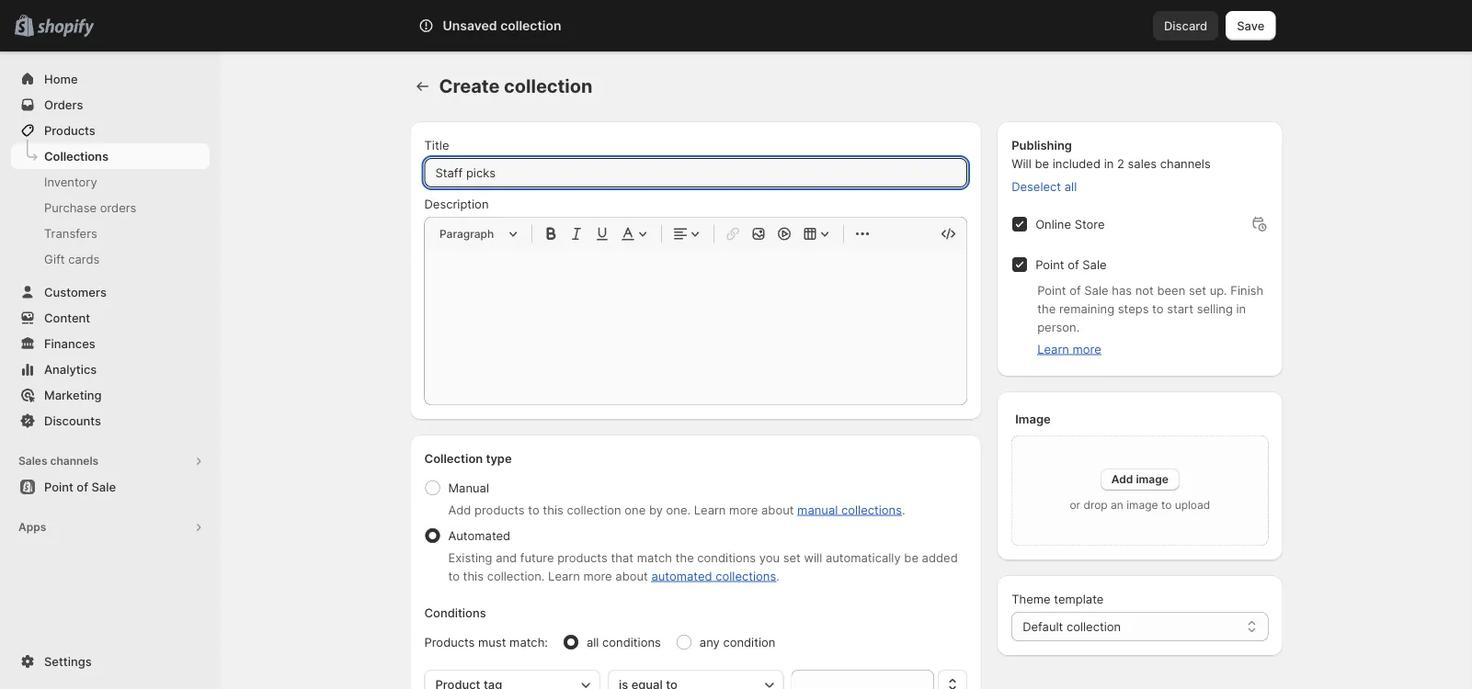 Task type: locate. For each thing, give the bounding box(es) containing it.
collection down search
[[504, 75, 593, 98]]

0 horizontal spatial be
[[905, 551, 919, 565]]

0 vertical spatial be
[[1035, 156, 1050, 171]]

about left manual
[[762, 503, 794, 517]]

0 vertical spatial about
[[762, 503, 794, 517]]

add for add products to this collection one by one. learn more about manual collections .
[[448, 503, 471, 517]]

of down online store on the right
[[1068, 258, 1080, 272]]

collection right unsaved
[[501, 18, 562, 34]]

conditions left any
[[603, 636, 661, 650]]

1 vertical spatial learn
[[694, 503, 726, 517]]

2 vertical spatial of
[[77, 480, 88, 494]]

unsaved collection
[[443, 18, 562, 34]]

0 horizontal spatial this
[[463, 569, 484, 584]]

about down that
[[616, 569, 648, 584]]

orders link
[[11, 92, 210, 118]]

theme
[[1012, 592, 1051, 607]]

to inside existing and future products that match the conditions you set will automatically be added to this collection. learn more about
[[448, 569, 460, 584]]

save
[[1238, 18, 1265, 33]]

add down "manual"
[[448, 503, 471, 517]]

products down orders
[[44, 123, 95, 138]]

2 vertical spatial sale
[[91, 480, 116, 494]]

0 horizontal spatial the
[[676, 551, 694, 565]]

collection
[[501, 18, 562, 34], [504, 75, 593, 98], [567, 503, 622, 517], [1067, 620, 1122, 634]]

existing
[[448, 551, 493, 565]]

1 horizontal spatial this
[[543, 503, 564, 517]]

1 vertical spatial sale
[[1085, 283, 1109, 298]]

in
[[1105, 156, 1114, 171], [1237, 302, 1247, 316]]

0 vertical spatial products
[[44, 123, 95, 138]]

1 vertical spatial products
[[558, 551, 608, 565]]

set left will
[[784, 551, 801, 565]]

collections down you
[[716, 569, 777, 584]]

learn down person.
[[1038, 342, 1070, 356]]

by
[[649, 503, 663, 517]]

channels
[[1161, 156, 1211, 171], [50, 455, 99, 468]]

1 horizontal spatial point of sale
[[1036, 258, 1107, 272]]

0 horizontal spatial set
[[784, 551, 801, 565]]

. right manual
[[902, 503, 906, 517]]

channels right sales
[[1161, 156, 1211, 171]]

1 vertical spatial about
[[616, 569, 648, 584]]

you
[[760, 551, 780, 565]]

point inside 'button'
[[44, 480, 73, 494]]

point down sales channels on the left bottom of page
[[44, 480, 73, 494]]

0 horizontal spatial learn
[[548, 569, 580, 584]]

0 vertical spatial products
[[475, 503, 525, 517]]

learn inside existing and future products that match the conditions you set will automatically be added to this collection. learn more about
[[548, 569, 580, 584]]

about inside existing and future products that match the conditions you set will automatically be added to this collection. learn more about
[[616, 569, 648, 584]]

one.
[[667, 503, 691, 517]]

1 vertical spatial point of sale
[[44, 480, 116, 494]]

set left up.
[[1189, 283, 1207, 298]]

purchase orders link
[[11, 195, 210, 221]]

of
[[1068, 258, 1080, 272], [1070, 283, 1082, 298], [77, 480, 88, 494]]

marketing
[[44, 388, 102, 402]]

this down existing
[[463, 569, 484, 584]]

to
[[1153, 302, 1164, 316], [1162, 499, 1172, 512], [528, 503, 540, 517], [448, 569, 460, 584]]

0 vertical spatial channels
[[1161, 156, 1211, 171]]

conditions
[[698, 551, 756, 565], [603, 636, 661, 650]]

0 vertical spatial in
[[1105, 156, 1114, 171]]

more down person.
[[1073, 342, 1102, 356]]

publishing
[[1012, 138, 1073, 152]]

1 horizontal spatial add
[[1112, 473, 1134, 487]]

products must match:
[[425, 636, 548, 650]]

. down you
[[777, 569, 780, 584]]

collection type
[[425, 452, 512, 466]]

and
[[496, 551, 517, 565]]

gift cards
[[44, 252, 100, 266]]

point of sale down online store on the right
[[1036, 258, 1107, 272]]

of down sales channels on the left bottom of page
[[77, 480, 88, 494]]

1 vertical spatial set
[[784, 551, 801, 565]]

be left added
[[905, 551, 919, 565]]

this
[[543, 503, 564, 517], [463, 569, 484, 584]]

collection for create collection
[[504, 75, 593, 98]]

1 horizontal spatial conditions
[[698, 551, 756, 565]]

more for the
[[1073, 342, 1102, 356]]

be
[[1035, 156, 1050, 171], [905, 551, 919, 565]]

1 vertical spatial point
[[1038, 283, 1067, 298]]

sale down 'sales channels' button in the bottom of the page
[[91, 480, 116, 494]]

1 vertical spatial collections
[[716, 569, 777, 584]]

1 horizontal spatial all
[[1065, 179, 1078, 194]]

0 vertical spatial add
[[1112, 473, 1134, 487]]

.
[[902, 503, 906, 517], [777, 569, 780, 584]]

sale inside 'button'
[[91, 480, 116, 494]]

1 vertical spatial of
[[1070, 283, 1082, 298]]

products down conditions
[[425, 636, 475, 650]]

the up automated
[[676, 551, 694, 565]]

channels inside publishing will be included in 2 sales channels
[[1161, 156, 1211, 171]]

1 vertical spatial be
[[905, 551, 919, 565]]

0 vertical spatial this
[[543, 503, 564, 517]]

steps
[[1118, 302, 1149, 316]]

collections
[[44, 149, 109, 163]]

to up future
[[528, 503, 540, 517]]

0 vertical spatial conditions
[[698, 551, 756, 565]]

0 vertical spatial all
[[1065, 179, 1078, 194]]

in inside publishing will be included in 2 sales channels
[[1105, 156, 1114, 171]]

point of sale has not been set up. finish the remaining steps to start selling in person. learn more
[[1038, 283, 1264, 356]]

settings link
[[11, 649, 210, 675]]

products
[[475, 503, 525, 517], [558, 551, 608, 565]]

0 horizontal spatial in
[[1105, 156, 1114, 171]]

1 horizontal spatial channels
[[1161, 156, 1211, 171]]

of inside point of sale has not been set up. finish the remaining steps to start selling in person. learn more
[[1070, 283, 1082, 298]]

of inside 'button'
[[77, 480, 88, 494]]

0 horizontal spatial .
[[777, 569, 780, 584]]

channels inside button
[[50, 455, 99, 468]]

sales
[[18, 455, 47, 468]]

1 horizontal spatial the
[[1038, 302, 1056, 316]]

1 vertical spatial the
[[676, 551, 694, 565]]

2 vertical spatial more
[[584, 569, 612, 584]]

1 horizontal spatial .
[[902, 503, 906, 517]]

automated collections link
[[652, 569, 777, 584]]

products left that
[[558, 551, 608, 565]]

conditions up automated collections .
[[698, 551, 756, 565]]

0 vertical spatial of
[[1068, 258, 1080, 272]]

drop
[[1084, 499, 1108, 512]]

products for products
[[44, 123, 95, 138]]

finish
[[1231, 283, 1264, 298]]

0 horizontal spatial more
[[584, 569, 612, 584]]

all down included
[[1065, 179, 1078, 194]]

1 horizontal spatial learn
[[694, 503, 726, 517]]

collection down the template
[[1067, 620, 1122, 634]]

all
[[1065, 179, 1078, 194], [587, 636, 599, 650]]

search
[[500, 18, 539, 33]]

the up person.
[[1038, 302, 1056, 316]]

None text field
[[792, 671, 935, 690]]

sale up remaining at right
[[1085, 283, 1109, 298]]

1 horizontal spatial be
[[1035, 156, 1050, 171]]

more inside point of sale has not been set up. finish the remaining steps to start selling in person. learn more
[[1073, 342, 1102, 356]]

0 horizontal spatial products
[[44, 123, 95, 138]]

image right an
[[1127, 499, 1159, 512]]

create
[[439, 75, 500, 98]]

collections up automatically
[[842, 503, 902, 517]]

default collection
[[1023, 620, 1122, 634]]

collection for unsaved collection
[[501, 18, 562, 34]]

point
[[1036, 258, 1065, 272], [1038, 283, 1067, 298], [44, 480, 73, 494]]

will
[[1012, 156, 1032, 171]]

manual
[[798, 503, 838, 517]]

learn down future
[[548, 569, 580, 584]]

of up remaining at right
[[1070, 283, 1082, 298]]

all right match:
[[587, 636, 599, 650]]

0 vertical spatial more
[[1073, 342, 1102, 356]]

1 vertical spatial all
[[587, 636, 599, 650]]

learn right one.
[[694, 503, 726, 517]]

more down that
[[584, 569, 612, 584]]

added
[[922, 551, 958, 565]]

channels down discounts
[[50, 455, 99, 468]]

0 horizontal spatial conditions
[[603, 636, 661, 650]]

automated collections .
[[652, 569, 780, 584]]

0 vertical spatial .
[[902, 503, 906, 517]]

2 vertical spatial learn
[[548, 569, 580, 584]]

conditions inside existing and future products that match the conditions you set will automatically be added to this collection. learn more about
[[698, 551, 756, 565]]

point of sale button
[[0, 475, 221, 500]]

manual collections link
[[798, 503, 902, 517]]

2 horizontal spatial learn
[[1038, 342, 1070, 356]]

this up future
[[543, 503, 564, 517]]

in down finish
[[1237, 302, 1247, 316]]

finances link
[[11, 331, 210, 357]]

2 vertical spatial point
[[44, 480, 73, 494]]

automated
[[448, 529, 511, 543]]

the inside point of sale has not been set up. finish the remaining steps to start selling in person. learn more
[[1038, 302, 1056, 316]]

sale down store
[[1083, 258, 1107, 272]]

0 horizontal spatial channels
[[50, 455, 99, 468]]

in left 2
[[1105, 156, 1114, 171]]

the
[[1038, 302, 1056, 316], [676, 551, 694, 565]]

0 vertical spatial set
[[1189, 283, 1207, 298]]

point of sale
[[1036, 258, 1107, 272], [44, 480, 116, 494]]

1 vertical spatial more
[[730, 503, 758, 517]]

apps button
[[11, 515, 210, 541]]

search button
[[470, 11, 1003, 40]]

1 horizontal spatial collections
[[842, 503, 902, 517]]

0 vertical spatial sale
[[1083, 258, 1107, 272]]

Title text field
[[425, 158, 968, 188]]

1 horizontal spatial in
[[1237, 302, 1247, 316]]

manual
[[448, 481, 489, 495]]

point of sale down sales channels on the left bottom of page
[[44, 480, 116, 494]]

set
[[1189, 283, 1207, 298], [784, 551, 801, 565]]

add
[[1112, 473, 1134, 487], [448, 503, 471, 517]]

learn for set
[[548, 569, 580, 584]]

content link
[[11, 305, 210, 331]]

to left start
[[1153, 302, 1164, 316]]

1 vertical spatial .
[[777, 569, 780, 584]]

settings
[[44, 655, 92, 669]]

1 horizontal spatial products
[[558, 551, 608, 565]]

to inside point of sale has not been set up. finish the remaining steps to start selling in person. learn more
[[1153, 302, 1164, 316]]

add for add image
[[1112, 473, 1134, 487]]

1 vertical spatial in
[[1237, 302, 1247, 316]]

0 horizontal spatial add
[[448, 503, 471, 517]]

0 vertical spatial the
[[1038, 302, 1056, 316]]

1 horizontal spatial set
[[1189, 283, 1207, 298]]

sale inside point of sale has not been set up. finish the remaining steps to start selling in person. learn more
[[1085, 283, 1109, 298]]

1 vertical spatial channels
[[50, 455, 99, 468]]

more right one.
[[730, 503, 758, 517]]

0 vertical spatial point of sale
[[1036, 258, 1107, 272]]

products up the automated
[[475, 503, 525, 517]]

to down existing
[[448, 569, 460, 584]]

online store
[[1036, 217, 1105, 231]]

1 vertical spatial add
[[448, 503, 471, 517]]

customers link
[[11, 280, 210, 305]]

sales
[[1128, 156, 1157, 171]]

point down the online
[[1036, 258, 1065, 272]]

1 vertical spatial products
[[425, 636, 475, 650]]

1 vertical spatial conditions
[[603, 636, 661, 650]]

1 vertical spatial this
[[463, 569, 484, 584]]

0 horizontal spatial collections
[[716, 569, 777, 584]]

in inside point of sale has not been set up. finish the remaining steps to start selling in person. learn more
[[1237, 302, 1247, 316]]

0 horizontal spatial about
[[616, 569, 648, 584]]

add up an
[[1112, 473, 1134, 487]]

be down publishing
[[1035, 156, 1050, 171]]

learn inside point of sale has not been set up. finish the remaining steps to start selling in person. learn more
[[1038, 342, 1070, 356]]

sales channels button
[[11, 449, 210, 475]]

2 horizontal spatial more
[[1073, 342, 1102, 356]]

shopify image
[[37, 19, 94, 37]]

purchase
[[44, 201, 97, 215]]

1 horizontal spatial products
[[425, 636, 475, 650]]

point up person.
[[1038, 283, 1067, 298]]

0 vertical spatial learn
[[1038, 342, 1070, 356]]

one
[[625, 503, 646, 517]]

image
[[1137, 473, 1169, 487], [1127, 499, 1159, 512]]

image up or drop an image to upload at the bottom of the page
[[1137, 473, 1169, 487]]

0 horizontal spatial point of sale
[[44, 480, 116, 494]]

transfers link
[[11, 221, 210, 247]]

be inside existing and future products that match the conditions you set will automatically be added to this collection. learn more about
[[905, 551, 919, 565]]

more inside existing and future products that match the conditions you set will automatically be added to this collection. learn more about
[[584, 569, 612, 584]]

products for products must match:
[[425, 636, 475, 650]]



Task type: vqa. For each thing, say whether or not it's contained in the screenshot.
requirements associated with No minimum requirements
no



Task type: describe. For each thing, give the bounding box(es) containing it.
all inside button
[[1065, 179, 1078, 194]]

content
[[44, 311, 90, 325]]

not
[[1136, 283, 1154, 298]]

title
[[425, 138, 449, 152]]

publishing will be included in 2 sales channels
[[1012, 138, 1211, 171]]

collection for default collection
[[1067, 620, 1122, 634]]

cards
[[68, 252, 100, 266]]

0 vertical spatial collections
[[842, 503, 902, 517]]

1 vertical spatial image
[[1127, 499, 1159, 512]]

been
[[1158, 283, 1186, 298]]

automatically
[[826, 551, 901, 565]]

upload
[[1175, 499, 1211, 512]]

point inside point of sale has not been set up. finish the remaining steps to start selling in person. learn more
[[1038, 283, 1067, 298]]

2
[[1118, 156, 1125, 171]]

deselect all
[[1012, 179, 1078, 194]]

template
[[1055, 592, 1104, 607]]

add image
[[1112, 473, 1169, 487]]

collections link
[[11, 144, 210, 169]]

0 vertical spatial image
[[1137, 473, 1169, 487]]

orders
[[100, 201, 136, 215]]

gift cards link
[[11, 247, 210, 272]]

save button
[[1227, 11, 1276, 40]]

all conditions
[[587, 636, 661, 650]]

gift
[[44, 252, 65, 266]]

default
[[1023, 620, 1064, 634]]

condition
[[723, 636, 776, 650]]

0 vertical spatial point
[[1036, 258, 1065, 272]]

purchase orders
[[44, 201, 136, 215]]

add products to this collection one by one. learn more about manual collections .
[[448, 503, 906, 517]]

0 horizontal spatial all
[[587, 636, 599, 650]]

orders
[[44, 98, 83, 112]]

automated
[[652, 569, 713, 584]]

the inside existing and future products that match the conditions you set will automatically be added to this collection. learn more about
[[676, 551, 694, 565]]

collection left one
[[567, 503, 622, 517]]

inventory link
[[11, 169, 210, 195]]

theme template
[[1012, 592, 1104, 607]]

must
[[478, 636, 506, 650]]

1 horizontal spatial more
[[730, 503, 758, 517]]

person.
[[1038, 320, 1080, 334]]

start
[[1168, 302, 1194, 316]]

unsaved
[[443, 18, 497, 34]]

discounts
[[44, 414, 101, 428]]

home
[[44, 72, 78, 86]]

home link
[[11, 66, 210, 92]]

paragraph
[[440, 227, 494, 241]]

products inside existing and future products that match the conditions you set will automatically be added to this collection. learn more about
[[558, 551, 608, 565]]

any
[[700, 636, 720, 650]]

discounts link
[[11, 408, 210, 434]]

finances
[[44, 337, 95, 351]]

any condition
[[700, 636, 776, 650]]

store
[[1075, 217, 1105, 231]]

an
[[1111, 499, 1124, 512]]

analytics
[[44, 362, 97, 377]]

that
[[611, 551, 634, 565]]

included
[[1053, 156, 1101, 171]]

0 horizontal spatial products
[[475, 503, 525, 517]]

transfers
[[44, 226, 97, 241]]

learn for the
[[1038, 342, 1070, 356]]

this inside existing and future products that match the conditions you set will automatically be added to this collection. learn more about
[[463, 569, 484, 584]]

customers
[[44, 285, 107, 299]]

inventory
[[44, 175, 97, 189]]

paragraph button
[[432, 223, 524, 245]]

more for set
[[584, 569, 612, 584]]

online
[[1036, 217, 1072, 231]]

or
[[1070, 499, 1081, 512]]

discard button
[[1154, 11, 1219, 40]]

products link
[[11, 118, 210, 144]]

discard
[[1165, 18, 1208, 33]]

selling
[[1198, 302, 1234, 316]]

be inside publishing will be included in 2 sales channels
[[1035, 156, 1050, 171]]

match:
[[510, 636, 548, 650]]

up.
[[1210, 283, 1228, 298]]

set inside existing and future products that match the conditions you set will automatically be added to this collection. learn more about
[[784, 551, 801, 565]]

apps
[[18, 521, 46, 535]]

or drop an image to upload
[[1070, 499, 1211, 512]]

point of sale inside 'button'
[[44, 480, 116, 494]]

type
[[486, 452, 512, 466]]

point of sale link
[[11, 475, 210, 500]]

future
[[521, 551, 554, 565]]

conditions
[[425, 606, 486, 621]]

collection.
[[487, 569, 545, 584]]

description
[[425, 197, 489, 211]]

has
[[1112, 283, 1132, 298]]

1 horizontal spatial about
[[762, 503, 794, 517]]

analytics link
[[11, 357, 210, 383]]

deselect all button
[[1001, 174, 1089, 200]]

learn more link
[[1038, 342, 1102, 356]]

sales channels
[[18, 455, 99, 468]]

will
[[804, 551, 823, 565]]

to left upload
[[1162, 499, 1172, 512]]

collection
[[425, 452, 483, 466]]

set inside point of sale has not been set up. finish the remaining steps to start selling in person. learn more
[[1189, 283, 1207, 298]]

match
[[637, 551, 672, 565]]



